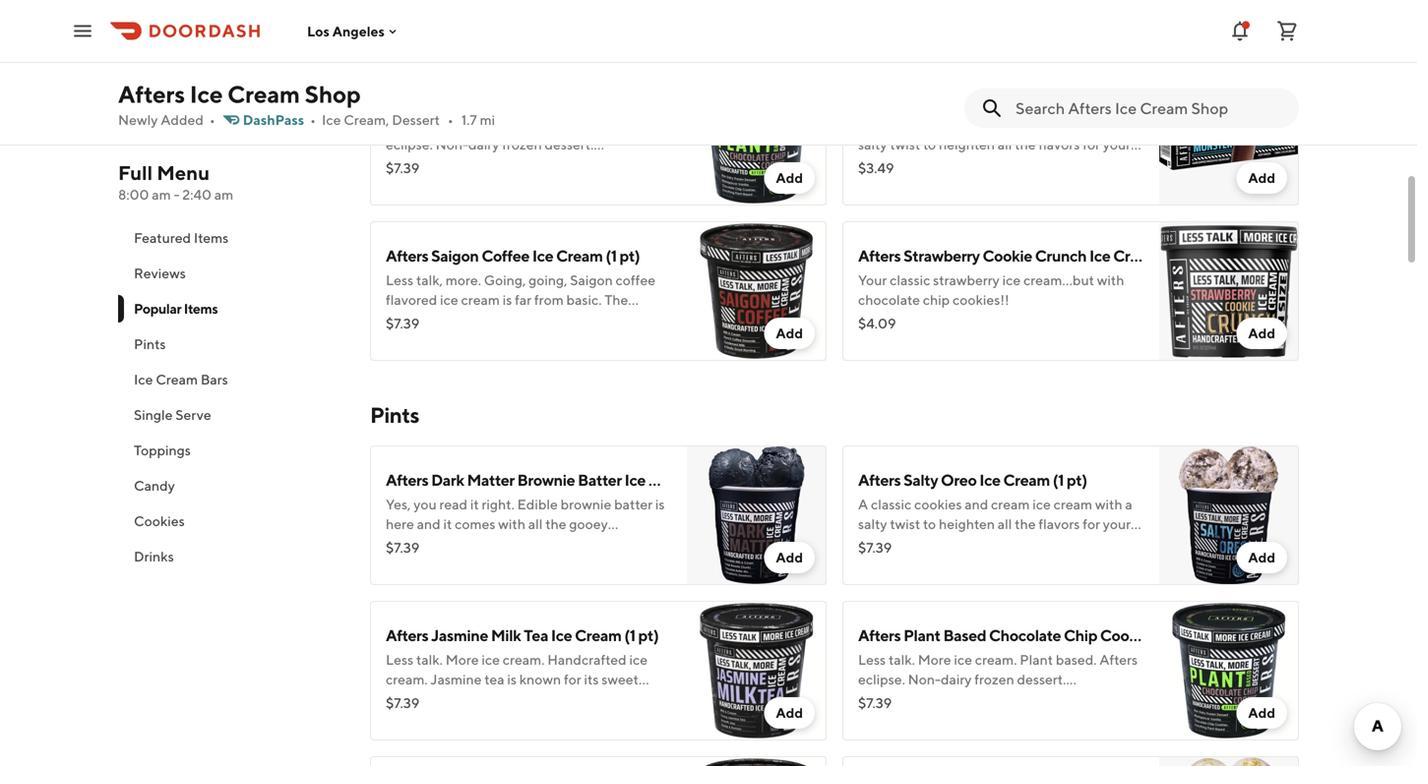 Task type: locate. For each thing, give the bounding box(es) containing it.
and inside 'afters cookie monster ice cream bar (3 oz) a classic cookies and cream ice cream with a salty twist to heighten all the flavors for your taste bud needs!'
[[965, 117, 989, 133]]

am right 2:40
[[214, 187, 233, 203]]

1 taste from the top
[[858, 156, 890, 172]]

less inside afters plant based chocolate chip cookie ice cream (1 pt) less talk. more ice cream. plant based. afters eclipse. non-dairy frozen dessert. madagascar vanilla. chocolate chip cookies. everything plant-based.
[[858, 652, 886, 668]]

oz) for afters strawberry cookie crunch ice cream (8 oz)
[[1180, 247, 1202, 265]]

afters for afters plant based chocolate chip cookie ice cream (1 pt) less talk. more ice cream. plant based. afters eclipse. non-dairy frozen dessert. madagascar vanilla. chocolate chip cookies. everything plant-based.
[[858, 627, 901, 645]]

twist up $3.49
[[890, 136, 921, 153]]

items for featured items
[[194, 230, 229, 246]]

pt) inside afters dark matter brownie batter ice cream (1 pt) yes, you read it right. edible brownie batter is here and it comes with all the gooey goodness! brownie batter ice cream with fudge chunk and chocolate swirls.
[[712, 471, 733, 490]]

fudge
[[386, 556, 423, 572]]

oz) inside 'afters cookie monster ice cream bar (3 oz) a classic cookies and cream ice cream with a salty twist to heighten all the flavors for your taste bud needs!'
[[1134, 91, 1156, 110]]

for inside afters salty oreo ice cream (1 pt) a classic cookies and cream ice cream with a salty twist to heighten all the flavors for your taste bud needs!
[[1083, 516, 1101, 533]]

afters dark matter brownie batter ice cream (1 pt) yes, you read it right. edible brownie batter is here and it comes with all the gooey goodness! brownie batter ice cream with fudge chunk and chocolate swirls.
[[386, 471, 733, 572]]

• left "1.7"
[[448, 112, 454, 128]]

afters saigon coffee ice cream (1 pt) image
[[687, 222, 827, 361], [687, 757, 827, 767]]

classic inside afters salty oreo ice cream (1 pt) a classic cookies and cream ice cream with a salty twist to heighten all the flavors for your taste bud needs!
[[871, 497, 912, 513]]

cookies down "salty" at the right of the page
[[915, 497, 962, 513]]

am
[[152, 187, 171, 203], [214, 187, 233, 203]]

items right the 'popular'
[[184, 301, 218, 317]]

items inside "button"
[[194, 230, 229, 246]]

pints
[[134, 336, 166, 352], [370, 403, 419, 428]]

cookies
[[915, 117, 962, 133], [915, 497, 962, 513]]

frozen inside less talk. more ice cream. plant based. afters eclipse. non-dairy frozen dessert. madagascar vanilla. chocolate chip cookies. everything plant-based.
[[502, 136, 542, 153]]

classic
[[871, 117, 912, 133], [890, 272, 931, 288], [871, 497, 912, 513]]

2 flavors from the top
[[1039, 516, 1080, 533]]

0 vertical spatial cookies.
[[609, 156, 659, 172]]

dairy
[[469, 136, 500, 153], [941, 672, 972, 688]]

0 horizontal spatial brownie
[[453, 536, 505, 552]]

chocolate up 'afters saigon coffee ice cream (1 pt)'
[[511, 156, 576, 172]]

1 to from the top
[[923, 136, 936, 153]]

afters for afters jasmine milk tea ice cream (1 pt)
[[386, 627, 429, 645]]

0 vertical spatial your
[[1103, 136, 1131, 153]]

chocolate inside afters strawberry cookie crunch ice cream (8 oz) your classic strawberry ice cream...but with chocolate chip cookies!! $4.09
[[858, 292, 920, 308]]

1 vertical spatial brownie
[[453, 536, 505, 552]]

(8
[[1163, 247, 1178, 265]]

2 a from the top
[[858, 497, 869, 513]]

plant inside less talk. more ice cream. plant based. afters eclipse. non-dairy frozen dessert. madagascar vanilla. chocolate chip cookies. everything plant-based.
[[548, 117, 581, 133]]

0 vertical spatial a
[[1126, 117, 1133, 133]]

0 vertical spatial talk.
[[416, 117, 443, 133]]

add button for afters plant based chocolate chip cookie ice cream (1 pt)
[[1237, 698, 1288, 730]]

• right 'added'
[[210, 112, 215, 128]]

0 vertical spatial to
[[923, 136, 936, 153]]

cream inside afters plant based chocolate chip cookie ice cream (1 pt) less talk. more ice cream. plant based. afters eclipse. non-dairy frozen dessert. madagascar vanilla. chocolate chip cookies. everything plant-based.
[[1177, 627, 1224, 645]]

afters for afters dark matter brownie batter ice cream (1 pt) yes, you read it right. edible brownie batter is here and it comes with all the gooey goodness! brownie batter ice cream with fudge chunk and chocolate swirls.
[[386, 471, 429, 490]]

0 vertical spatial pints
[[134, 336, 166, 352]]

0 horizontal spatial cookie
[[904, 91, 954, 110]]

afters jasmine milk tea ice cream (1 pt) image
[[1160, 0, 1300, 50], [687, 602, 827, 741]]

cream.
[[503, 117, 545, 133], [975, 652, 1017, 668]]

1 horizontal spatial oz)
[[1180, 247, 1202, 265]]

bar
[[1091, 91, 1115, 110]]

a inside afters salty oreo ice cream (1 pt) a classic cookies and cream ice cream with a salty twist to heighten all the flavors for your taste bud needs!
[[858, 497, 869, 513]]

classic right 'your'
[[890, 272, 931, 288]]

cream. inside less talk. more ice cream. plant based. afters eclipse. non-dairy frozen dessert. madagascar vanilla. chocolate chip cookies. everything plant-based.
[[503, 117, 545, 133]]

0 vertical spatial flavors
[[1039, 136, 1080, 153]]

plant-
[[457, 176, 495, 192], [930, 711, 968, 728]]

2 twist from the top
[[890, 516, 921, 533]]

1 horizontal spatial less
[[858, 652, 886, 668]]

add button for afters dark matter brownie batter ice cream (1 pt)
[[764, 542, 815, 574]]

am left -
[[152, 187, 171, 203]]

twist down "salty" at the right of the page
[[890, 516, 921, 533]]

more down "based"
[[918, 652, 952, 668]]

talk. inside afters plant based chocolate chip cookie ice cream (1 pt) less talk. more ice cream. plant based. afters eclipse. non-dairy frozen dessert. madagascar vanilla. chocolate chip cookies. everything plant-based.
[[889, 652, 915, 668]]

flavors
[[1039, 136, 1080, 153], [1039, 516, 1080, 533]]

los angeles
[[307, 23, 385, 39]]

1 vertical spatial your
[[1103, 516, 1131, 533]]

chocolate inside afters dark matter brownie batter ice cream (1 pt) yes, you read it right. edible brownie batter is here and it comes with all the gooey goodness! brownie batter ice cream with fudge chunk and chocolate swirls.
[[493, 556, 555, 572]]

0 vertical spatial dairy
[[469, 136, 500, 153]]

candy button
[[118, 469, 347, 504]]

afters plant based chocolate chip cookie ice cream (1 pt) image
[[687, 66, 827, 206], [1160, 602, 1300, 741]]

1 vertical spatial flavors
[[1039, 516, 1080, 533]]

frozen
[[502, 136, 542, 153], [975, 672, 1015, 688]]

1 for from the top
[[1083, 136, 1101, 153]]

cream
[[991, 117, 1030, 133], [1054, 117, 1093, 133], [991, 497, 1030, 513], [1054, 497, 1093, 513], [570, 536, 609, 552]]

plant
[[548, 117, 581, 133], [904, 627, 941, 645], [1020, 652, 1054, 668]]

dairy down mi
[[469, 136, 500, 153]]

dairy down "based"
[[941, 672, 972, 688]]

dashpass
[[243, 112, 304, 128]]

1 horizontal spatial dessert.
[[1017, 672, 1067, 688]]

0 vertical spatial needs!
[[920, 156, 962, 172]]

1 salty from the top
[[858, 136, 888, 153]]

non- inside afters plant based chocolate chip cookie ice cream (1 pt) less talk. more ice cream. plant based. afters eclipse. non-dairy frozen dessert. madagascar vanilla. chocolate chip cookies. everything plant-based.
[[908, 672, 941, 688]]

ice
[[482, 117, 500, 133], [1033, 117, 1051, 133], [1003, 272, 1021, 288], [1033, 497, 1051, 513], [549, 536, 567, 552], [954, 652, 973, 668]]

taste
[[858, 156, 890, 172], [858, 536, 890, 552]]

0 vertical spatial plant
[[548, 117, 581, 133]]

all
[[998, 136, 1012, 153], [528, 516, 543, 533], [998, 516, 1012, 533]]

needs! right $3.49
[[920, 156, 962, 172]]

2 cookies from the top
[[915, 497, 962, 513]]

frozen inside afters plant based chocolate chip cookie ice cream (1 pt) less talk. more ice cream. plant based. afters eclipse. non-dairy frozen dessert. madagascar vanilla. chocolate chip cookies. everything plant-based.
[[975, 672, 1015, 688]]

and down oreo
[[965, 497, 989, 513]]

read
[[440, 497, 468, 513]]

single serve button
[[118, 398, 347, 433]]

1 vertical spatial cream.
[[975, 652, 1017, 668]]

0 vertical spatial chip
[[579, 156, 606, 172]]

1 horizontal spatial madagascar
[[858, 692, 935, 708]]

ice inside afters dark matter brownie batter ice cream (1 pt) yes, you read it right. edible brownie batter is here and it comes with all the gooey goodness! brownie batter ice cream with fudge chunk and chocolate swirls.
[[625, 471, 646, 490]]

right.
[[482, 497, 515, 513]]

more inside afters plant based chocolate chip cookie ice cream (1 pt) less talk. more ice cream. plant based. afters eclipse. non-dairy frozen dessert. madagascar vanilla. chocolate chip cookies. everything plant-based.
[[918, 652, 952, 668]]

1 horizontal spatial chip
[[923, 292, 950, 308]]

added
[[161, 112, 204, 128]]

1 bud from the top
[[892, 156, 917, 172]]

1 vertical spatial batter
[[508, 536, 546, 552]]

flavors inside 'afters cookie monster ice cream bar (3 oz) a classic cookies and cream ice cream with a salty twist to heighten all the flavors for your taste bud needs!'
[[1039, 136, 1080, 153]]

heighten
[[939, 136, 995, 153], [939, 516, 995, 533]]

non- inside less talk. more ice cream. plant based. afters eclipse. non-dairy frozen dessert. madagascar vanilla. chocolate chip cookies. everything plant-based.
[[436, 136, 469, 153]]

classic inside afters strawberry cookie crunch ice cream (8 oz) your classic strawberry ice cream...but with chocolate chip cookies!! $4.09
[[890, 272, 931, 288]]

1 vertical spatial madagascar
[[858, 692, 935, 708]]

add button
[[1237, 7, 1288, 38], [764, 162, 815, 194], [1237, 162, 1288, 194], [764, 318, 815, 349], [1237, 318, 1288, 349], [764, 542, 815, 574], [1237, 542, 1288, 574], [764, 698, 815, 730], [1237, 698, 1288, 730]]

afters inside afters strawberry cookie crunch ice cream (8 oz) your classic strawberry ice cream...but with chocolate chip cookies!! $4.09
[[858, 247, 901, 265]]

1 your from the top
[[1103, 136, 1131, 153]]

here
[[386, 516, 414, 533]]

it down 'read'
[[443, 516, 452, 533]]

1 vertical spatial salty
[[858, 516, 888, 533]]

vanilla. down "based"
[[937, 692, 981, 708]]

afters cookie monster ice cream bar (3 oz) a classic cookies and cream ice cream with a salty twist to heighten all the flavors for your taste bud needs!
[[858, 91, 1156, 172]]

ice inside afters dark matter brownie batter ice cream (1 pt) yes, you read it right. edible brownie batter is here and it comes with all the gooey goodness! brownie batter ice cream with fudge chunk and chocolate swirls.
[[549, 536, 567, 552]]

vanilla. down mi
[[465, 156, 508, 172]]

1 vertical spatial chocolate
[[493, 556, 555, 572]]

2 horizontal spatial cookie
[[1101, 627, 1150, 645]]

needs! inside afters salty oreo ice cream (1 pt) a classic cookies and cream ice cream with a salty twist to heighten all the flavors for your taste bud needs!
[[920, 536, 962, 552]]

2 heighten from the top
[[939, 516, 995, 533]]

1 horizontal spatial it
[[470, 497, 479, 513]]

cream inside button
[[156, 372, 198, 388]]

plant- down "1.7"
[[457, 176, 495, 192]]

0 horizontal spatial chip
[[579, 156, 606, 172]]

heighten down monster
[[939, 136, 995, 153]]

(1 inside afters dark matter brownie batter ice cream (1 pt) yes, you read it right. edible brownie batter is here and it comes with all the gooey goodness! brownie batter ice cream with fudge chunk and chocolate swirls.
[[698, 471, 709, 490]]

chocolate down "based"
[[983, 692, 1049, 708]]

1 cookies from the top
[[915, 117, 962, 133]]

1 flavors from the top
[[1039, 136, 1080, 153]]

cream
[[228, 80, 300, 108], [1041, 91, 1088, 110], [556, 247, 603, 265], [1114, 247, 1160, 265], [156, 372, 198, 388], [649, 471, 695, 490], [1004, 471, 1050, 490], [575, 627, 622, 645], [1177, 627, 1224, 645]]

ice cream bars
[[134, 372, 228, 388]]

needs! down oreo
[[920, 536, 962, 552]]

ice right tea
[[551, 627, 572, 645]]

$7.39 for afters plant based chocolate chip cookie ice cream (1 pt)
[[858, 696, 892, 712]]

0 vertical spatial twist
[[890, 136, 921, 153]]

ice inside 'afters cookie monster ice cream bar (3 oz) a classic cookies and cream ice cream with a salty twist to heighten all the flavors for your taste bud needs!'
[[1017, 91, 1038, 110]]

0 vertical spatial eclipse.
[[386, 136, 433, 153]]

0 horizontal spatial •
[[210, 112, 215, 128]]

1 vertical spatial a
[[1126, 497, 1133, 513]]

plant- inside less talk. more ice cream. plant based. afters eclipse. non-dairy frozen dessert. madagascar vanilla. chocolate chip cookies. everything plant-based.
[[457, 176, 495, 192]]

1 vertical spatial dairy
[[941, 672, 972, 688]]

eclipse. inside afters plant based chocolate chip cookie ice cream (1 pt) less talk. more ice cream. plant based. afters eclipse. non-dairy frozen dessert. madagascar vanilla. chocolate chip cookies. everything plant-based.
[[858, 672, 906, 688]]

and down you
[[417, 516, 441, 533]]

dairy inside afters plant based chocolate chip cookie ice cream (1 pt) less talk. more ice cream. plant based. afters eclipse. non-dairy frozen dessert. madagascar vanilla. chocolate chip cookies. everything plant-based.
[[941, 672, 972, 688]]

1 vertical spatial everything
[[858, 711, 927, 728]]

1 horizontal spatial am
[[214, 187, 233, 203]]

(1
[[606, 247, 617, 265], [698, 471, 709, 490], [1053, 471, 1064, 490], [625, 627, 636, 645], [1226, 627, 1238, 645]]

0 vertical spatial dessert.
[[545, 136, 594, 153]]

3 • from the left
[[448, 112, 454, 128]]

chocolate left chip
[[989, 627, 1061, 645]]

it
[[470, 497, 479, 513], [443, 516, 452, 533]]

flavors inside afters salty oreo ice cream (1 pt) a classic cookies and cream ice cream with a salty twist to heighten all the flavors for your taste bud needs!
[[1039, 516, 1080, 533]]

batter left is
[[614, 497, 653, 513]]

cookies. inside less talk. more ice cream. plant based. afters eclipse. non-dairy frozen dessert. madagascar vanilla. chocolate chip cookies. everything plant-based.
[[609, 156, 659, 172]]

ice right monster
[[1017, 91, 1038, 110]]

0 horizontal spatial plant
[[548, 117, 581, 133]]

chip
[[579, 156, 606, 172], [923, 292, 950, 308], [1051, 692, 1078, 708]]

classic inside 'afters cookie monster ice cream bar (3 oz) a classic cookies and cream ice cream with a salty twist to heighten all the flavors for your taste bud needs!'
[[871, 117, 912, 133]]

1 vertical spatial for
[[1083, 516, 1101, 533]]

talk.
[[416, 117, 443, 133], [889, 652, 915, 668]]

afters inside 'afters cookie monster ice cream bar (3 oz) a classic cookies and cream ice cream with a salty twist to heighten all the flavors for your taste bud needs!'
[[858, 91, 901, 110]]

popular items
[[134, 301, 218, 317]]

items
[[194, 230, 229, 246], [184, 301, 218, 317]]

1 vertical spatial afters plant based chocolate chip cookie ice cream (1 pt) image
[[1160, 602, 1300, 741]]

edible
[[517, 497, 558, 513]]

2 taste from the top
[[858, 536, 890, 552]]

1 horizontal spatial dairy
[[941, 672, 972, 688]]

•
[[210, 112, 215, 128], [310, 112, 316, 128], [448, 112, 454, 128]]

2 to from the top
[[923, 516, 936, 533]]

ice right batter
[[625, 471, 646, 490]]

plant- inside afters plant based chocolate chip cookie ice cream (1 pt) less talk. more ice cream. plant based. afters eclipse. non-dairy frozen dessert. madagascar vanilla. chocolate chip cookies. everything plant-based.
[[930, 711, 968, 728]]

add button for afters jasmine milk tea ice cream (1 pt)
[[764, 698, 815, 730]]

1 horizontal spatial vanilla.
[[937, 692, 981, 708]]

with inside afters salty oreo ice cream (1 pt) a classic cookies and cream ice cream with a salty twist to heighten all the flavors for your taste bud needs!
[[1096, 497, 1123, 513]]

0 vertical spatial a
[[858, 117, 869, 133]]

(1 inside afters plant based chocolate chip cookie ice cream (1 pt) less talk. more ice cream. plant based. afters eclipse. non-dairy frozen dessert. madagascar vanilla. chocolate chip cookies. everything plant-based.
[[1226, 627, 1238, 645]]

0 vertical spatial afters saigon coffee ice cream (1 pt) image
[[687, 222, 827, 361]]

dessert.
[[545, 136, 594, 153], [1017, 672, 1067, 688]]

crunch
[[1035, 247, 1087, 265]]

chip inside afters strawberry cookie crunch ice cream (8 oz) your classic strawberry ice cream...but with chocolate chip cookies!! $4.09
[[923, 292, 950, 308]]

0 horizontal spatial more
[[446, 117, 479, 133]]

1 twist from the top
[[890, 136, 921, 153]]

afters ice cream shop
[[118, 80, 361, 108]]

needs!
[[920, 156, 962, 172], [920, 536, 962, 552]]

oz) right (8
[[1180, 247, 1202, 265]]

0 vertical spatial everything
[[386, 176, 454, 192]]

2 vertical spatial chip
[[1051, 692, 1078, 708]]

1 heighten from the top
[[939, 136, 995, 153]]

0 horizontal spatial oz)
[[1134, 91, 1156, 110]]

1 a from the top
[[858, 117, 869, 133]]

0 vertical spatial heighten
[[939, 136, 995, 153]]

1 horizontal spatial afters plant based chocolate chip cookie ice cream (1 pt) image
[[1160, 602, 1300, 741]]

afters plant based chocolate chip cookie ice cream (1 pt) image for afters plant based chocolate chip cookie ice cream (1 pt)
[[1160, 602, 1300, 741]]

the inside afters dark matter brownie batter ice cream (1 pt) yes, you read it right. edible brownie batter is here and it comes with all the gooey goodness! brownie batter ice cream with fudge chunk and chocolate swirls.
[[546, 516, 567, 533]]

0 horizontal spatial pints
[[134, 336, 166, 352]]

less
[[386, 117, 414, 133], [858, 652, 886, 668]]

ice
[[190, 80, 223, 108], [1017, 91, 1038, 110], [322, 112, 341, 128], [532, 247, 554, 265], [1090, 247, 1111, 265], [134, 372, 153, 388], [625, 471, 646, 490], [980, 471, 1001, 490], [551, 627, 572, 645], [1153, 627, 1174, 645]]

classic down "salty" at the right of the page
[[871, 497, 912, 513]]

dessert
[[392, 112, 440, 128]]

salty inside afters salty oreo ice cream (1 pt) a classic cookies and cream ice cream with a salty twist to heighten all the flavors for your taste bud needs!
[[858, 516, 888, 533]]

ice inside afters strawberry cookie crunch ice cream (8 oz) your classic strawberry ice cream...but with chocolate chip cookies!! $4.09
[[1003, 272, 1021, 288]]

0 vertical spatial oz)
[[1134, 91, 1156, 110]]

notification bell image
[[1229, 19, 1252, 43]]

0 vertical spatial cream.
[[503, 117, 545, 133]]

$7.39 for afters saigon coffee ice cream (1 pt)
[[386, 316, 420, 332]]

1 horizontal spatial pints
[[370, 403, 419, 428]]

afters inside afters dark matter brownie batter ice cream (1 pt) yes, you read it right. edible brownie batter is here and it comes with all the gooey goodness! brownie batter ice cream with fudge chunk and chocolate swirls.
[[386, 471, 429, 490]]

vanilla.
[[465, 156, 508, 172], [937, 692, 981, 708]]

single
[[134, 407, 173, 423]]

cookies button
[[118, 504, 347, 540]]

$3.49
[[858, 160, 894, 176]]

0 vertical spatial chocolate
[[511, 156, 576, 172]]

1 vertical spatial more
[[918, 652, 952, 668]]

plant- down "based"
[[930, 711, 968, 728]]

0 horizontal spatial batter
[[508, 536, 546, 552]]

more left mi
[[446, 117, 479, 133]]

• down shop
[[310, 112, 316, 128]]

dairy inside less talk. more ice cream. plant based. afters eclipse. non-dairy frozen dessert. madagascar vanilla. chocolate chip cookies. everything plant-based.
[[469, 136, 500, 153]]

0 horizontal spatial dairy
[[469, 136, 500, 153]]

and down monster
[[965, 117, 989, 133]]

bud inside afters salty oreo ice cream (1 pt) a classic cookies and cream ice cream with a salty twist to heighten all the flavors for your taste bud needs!
[[892, 536, 917, 552]]

cookie
[[904, 91, 954, 110], [983, 247, 1033, 265], [1101, 627, 1150, 645]]

a inside afters salty oreo ice cream (1 pt) a classic cookies and cream ice cream with a salty twist to heighten all the flavors for your taste bud needs!
[[1126, 497, 1133, 513]]

chip inside less talk. more ice cream. plant based. afters eclipse. non-dairy frozen dessert. madagascar vanilla. chocolate chip cookies. everything plant-based.
[[579, 156, 606, 172]]

cream. right mi
[[503, 117, 545, 133]]

twist
[[890, 136, 921, 153], [890, 516, 921, 533]]

afters cookie monster ice cream bar (3 oz) image
[[1160, 66, 1300, 206]]

2 your from the top
[[1103, 516, 1131, 533]]

1 vertical spatial afters jasmine milk tea ice cream (1 pt) image
[[687, 602, 827, 741]]

brownie down the comes
[[453, 536, 505, 552]]

1 a from the top
[[1126, 117, 1133, 133]]

your
[[1103, 136, 1131, 153], [1103, 516, 1131, 533]]

2 for from the top
[[1083, 516, 1101, 533]]

afters for afters strawberry cookie crunch ice cream (8 oz) your classic strawberry ice cream...but with chocolate chip cookies!! $4.09
[[858, 247, 901, 265]]

and right chunk
[[467, 556, 491, 572]]

for
[[1083, 136, 1101, 153], [1083, 516, 1101, 533]]

add for afters saigon coffee ice cream (1 pt)
[[776, 325, 803, 342]]

ice right crunch
[[1090, 247, 1111, 265]]

2 bud from the top
[[892, 536, 917, 552]]

afters
[[118, 80, 185, 108], [858, 91, 901, 110], [627, 117, 666, 133], [386, 247, 429, 265], [858, 247, 901, 265], [386, 471, 429, 490], [858, 471, 901, 490], [386, 627, 429, 645], [858, 627, 901, 645], [1100, 652, 1138, 668]]

ice up single
[[134, 372, 153, 388]]

0 vertical spatial items
[[194, 230, 229, 246]]

a inside 'afters cookie monster ice cream bar (3 oz) a classic cookies and cream ice cream with a salty twist to heighten all the flavors for your taste bud needs!'
[[1126, 117, 1133, 133]]

0 horizontal spatial everything
[[386, 176, 454, 192]]

batter down edible
[[508, 536, 546, 552]]

toppings button
[[118, 433, 347, 469]]

ice up 'added'
[[190, 80, 223, 108]]

1 vertical spatial cookies.
[[1081, 692, 1132, 708]]

cookies!!
[[953, 292, 1010, 308]]

1 vertical spatial it
[[443, 516, 452, 533]]

1 vertical spatial items
[[184, 301, 218, 317]]

afters plant based chocolate chip cookie ice cream (1 pt) image for less talk. more ice cream. plant based. afters eclipse. non-dairy frozen dessert. madagascar vanilla. chocolate chip cookies. everything plant-based.
[[687, 66, 827, 206]]

0 horizontal spatial talk.
[[416, 117, 443, 133]]

1 vertical spatial pints
[[370, 403, 419, 428]]

it up the comes
[[470, 497, 479, 513]]

1 vertical spatial cookies
[[915, 497, 962, 513]]

cookie left monster
[[904, 91, 954, 110]]

chocolate down 'your'
[[858, 292, 920, 308]]

eclipse.
[[386, 136, 433, 153], [858, 672, 906, 688]]

chocolate left the swirls.
[[493, 556, 555, 572]]

2 salty from the top
[[858, 516, 888, 533]]

talk. inside less talk. more ice cream. plant based. afters eclipse. non-dairy frozen dessert. madagascar vanilla. chocolate chip cookies. everything plant-based.
[[416, 117, 443, 133]]

2 a from the top
[[1126, 497, 1133, 513]]

classic up $3.49
[[871, 117, 912, 133]]

2 needs! from the top
[[920, 536, 962, 552]]

coffee
[[482, 247, 530, 265]]

pints up the yes,
[[370, 403, 419, 428]]

0 vertical spatial brownie
[[518, 471, 575, 490]]

cream inside afters salty oreo ice cream (1 pt) a classic cookies and cream ice cream with a salty twist to heighten all the flavors for your taste bud needs!
[[1004, 471, 1050, 490]]

ice right oreo
[[980, 471, 1001, 490]]

the
[[1015, 136, 1036, 153], [546, 516, 567, 533], [1015, 516, 1036, 533]]

1 vertical spatial eclipse.
[[858, 672, 906, 688]]

1 horizontal spatial cookie
[[983, 247, 1033, 265]]

cookies down monster
[[915, 117, 962, 133]]

featured
[[134, 230, 191, 246]]

madagascar
[[386, 156, 462, 172], [858, 692, 935, 708]]

1 vertical spatial less
[[858, 652, 886, 668]]

brownie up edible
[[518, 471, 575, 490]]

ice right chip
[[1153, 627, 1174, 645]]

oreo
[[941, 471, 977, 490]]

0 horizontal spatial plant-
[[457, 176, 495, 192]]

cookie inside afters strawberry cookie crunch ice cream (8 oz) your classic strawberry ice cream...but with chocolate chip cookies!! $4.09
[[983, 247, 1033, 265]]

1 vertical spatial taste
[[858, 536, 890, 552]]

1 horizontal spatial batter
[[614, 497, 653, 513]]

1 horizontal spatial plant-
[[930, 711, 968, 728]]

cream inside afters dark matter brownie batter ice cream (1 pt) yes, you read it right. edible brownie batter is here and it comes with all the gooey goodness! brownie batter ice cream with fudge chunk and chocolate swirls.
[[649, 471, 695, 490]]

1 vertical spatial afters saigon coffee ice cream (1 pt) image
[[687, 757, 827, 767]]

pints down the 'popular'
[[134, 336, 166, 352]]

1 horizontal spatial non-
[[908, 672, 941, 688]]

drinks
[[134, 549, 174, 565]]

0 vertical spatial cookie
[[904, 91, 954, 110]]

ice inside afters plant based chocolate chip cookie ice cream (1 pt) less talk. more ice cream. plant based. afters eclipse. non-dairy frozen dessert. madagascar vanilla. chocolate chip cookies. everything plant-based.
[[1153, 627, 1174, 645]]

cream,
[[344, 112, 389, 128]]

swirls.
[[558, 556, 596, 572]]

pt)
[[620, 247, 640, 265], [712, 471, 733, 490], [1067, 471, 1088, 490], [638, 627, 659, 645], [1240, 627, 1261, 645]]

oz) right (3
[[1134, 91, 1156, 110]]

0 vertical spatial madagascar
[[386, 156, 462, 172]]

ice inside ice cream bars button
[[134, 372, 153, 388]]

oz) inside afters strawberry cookie crunch ice cream (8 oz) your classic strawberry ice cream...but with chocolate chip cookies!! $4.09
[[1180, 247, 1202, 265]]

cookie up strawberry
[[983, 247, 1033, 265]]

0 vertical spatial plant-
[[457, 176, 495, 192]]

0 horizontal spatial eclipse.
[[386, 136, 433, 153]]

items up reviews button
[[194, 230, 229, 246]]

1 horizontal spatial •
[[310, 112, 316, 128]]

toppings
[[134, 443, 191, 459]]

2 vertical spatial cookie
[[1101, 627, 1150, 645]]

based.
[[584, 117, 625, 133], [495, 176, 536, 192], [1056, 652, 1097, 668], [968, 711, 1009, 728]]

afters for afters salty oreo ice cream (1 pt) a classic cookies and cream ice cream with a salty twist to heighten all the flavors for your taste bud needs!
[[858, 471, 901, 490]]

eclipse. inside less talk. more ice cream. plant based. afters eclipse. non-dairy frozen dessert. madagascar vanilla. chocolate chip cookies. everything plant-based.
[[386, 136, 433, 153]]

1 horizontal spatial more
[[918, 652, 952, 668]]

heighten down oreo
[[939, 516, 995, 533]]

chocolate
[[858, 292, 920, 308], [493, 556, 555, 572]]

$4.09
[[858, 316, 896, 332]]

pints inside button
[[134, 336, 166, 352]]

madagascar inside less talk. more ice cream. plant based. afters eclipse. non-dairy frozen dessert. madagascar vanilla. chocolate chip cookies. everything plant-based.
[[386, 156, 462, 172]]

afters strawberry cookie crunch ice cream (8 oz) image
[[1160, 222, 1300, 361]]

twist inside 'afters cookie monster ice cream bar (3 oz) a classic cookies and cream ice cream with a salty twist to heighten all the flavors for your taste bud needs!'
[[890, 136, 921, 153]]

1 vertical spatial talk.
[[889, 652, 915, 668]]

afters cookie butter ice cream (1 pt) image
[[1160, 757, 1300, 767]]

1 vertical spatial plant
[[904, 627, 941, 645]]

ice inside 'afters cookie monster ice cream bar (3 oz) a classic cookies and cream ice cream with a salty twist to heighten all the flavors for your taste bud needs!'
[[1033, 117, 1051, 133]]

ice inside afters salty oreo ice cream (1 pt) a classic cookies and cream ice cream with a salty twist to heighten all the flavors for your taste bud needs!
[[1033, 497, 1051, 513]]

Item Search search field
[[1016, 97, 1284, 119]]

1 vertical spatial classic
[[890, 272, 931, 288]]

2 vertical spatial plant
[[1020, 652, 1054, 668]]

1 horizontal spatial talk.
[[889, 652, 915, 668]]

1 needs! from the top
[[920, 156, 962, 172]]

ice inside afters salty oreo ice cream (1 pt) a classic cookies and cream ice cream with a salty twist to heighten all the flavors for your taste bud needs!
[[980, 471, 1001, 490]]

1 horizontal spatial cookies.
[[1081, 692, 1132, 708]]

afters dark matter brownie batter ice cream (1 pt) image
[[687, 446, 827, 586]]

for inside 'afters cookie monster ice cream bar (3 oz) a classic cookies and cream ice cream with a salty twist to heighten all the flavors for your taste bud needs!'
[[1083, 136, 1101, 153]]

1 vertical spatial non-
[[908, 672, 941, 688]]

0 vertical spatial more
[[446, 117, 479, 133]]

cookie right chip
[[1101, 627, 1150, 645]]

ice right coffee
[[532, 247, 554, 265]]

1 horizontal spatial brownie
[[518, 471, 575, 490]]

cream. down "based"
[[975, 652, 1017, 668]]

pt) inside afters plant based chocolate chip cookie ice cream (1 pt) less talk. more ice cream. plant based. afters eclipse. non-dairy frozen dessert. madagascar vanilla. chocolate chip cookies. everything plant-based.
[[1240, 627, 1261, 645]]

a
[[1126, 117, 1133, 133], [1126, 497, 1133, 513]]

twist inside afters salty oreo ice cream (1 pt) a classic cookies and cream ice cream with a salty twist to heighten all the flavors for your taste bud needs!
[[890, 516, 921, 533]]

cookies.
[[609, 156, 659, 172], [1081, 692, 1132, 708]]

0 vertical spatial it
[[470, 497, 479, 513]]

0 vertical spatial less
[[386, 117, 414, 133]]

1 vertical spatial needs!
[[920, 536, 962, 552]]

$7.39
[[386, 160, 420, 176], [386, 316, 420, 332], [386, 540, 420, 556], [858, 540, 892, 556], [386, 696, 420, 712], [858, 696, 892, 712]]



Task type: describe. For each thing, give the bounding box(es) containing it.
ice cream bars button
[[118, 362, 347, 398]]

1 am from the left
[[152, 187, 171, 203]]

cream. inside afters plant based chocolate chip cookie ice cream (1 pt) less talk. more ice cream. plant based. afters eclipse. non-dairy frozen dessert. madagascar vanilla. chocolate chip cookies. everything plant-based.
[[975, 652, 1017, 668]]

afters plant based chocolate chip cookie ice cream (1 pt) less talk. more ice cream. plant based. afters eclipse. non-dairy frozen dessert. madagascar vanilla. chocolate chip cookies. everything plant-based.
[[858, 627, 1261, 728]]

featured items button
[[118, 221, 347, 256]]

strawberry
[[933, 272, 1000, 288]]

mi
[[480, 112, 495, 128]]

2 horizontal spatial plant
[[1020, 652, 1054, 668]]

gooey
[[569, 516, 608, 533]]

-
[[174, 187, 180, 203]]

taste inside afters salty oreo ice cream (1 pt) a classic cookies and cream ice cream with a salty twist to heighten all the flavors for your taste bud needs!
[[858, 536, 890, 552]]

2 am from the left
[[214, 187, 233, 203]]

chip
[[1064, 627, 1098, 645]]

needs! inside 'afters cookie monster ice cream bar (3 oz) a classic cookies and cream ice cream with a salty twist to heighten all the flavors for your taste bud needs!'
[[920, 156, 962, 172]]

heighten inside 'afters cookie monster ice cream bar (3 oz) a classic cookies and cream ice cream with a salty twist to heighten all the flavors for your taste bud needs!'
[[939, 136, 995, 153]]

afters for afters ice cream shop
[[118, 80, 185, 108]]

ice inside less talk. more ice cream. plant based. afters eclipse. non-dairy frozen dessert. madagascar vanilla. chocolate chip cookies. everything plant-based.
[[482, 117, 500, 133]]

salty inside 'afters cookie monster ice cream bar (3 oz) a classic cookies and cream ice cream with a salty twist to heighten all the flavors for your taste bud needs!'
[[858, 136, 888, 153]]

shop
[[305, 80, 361, 108]]

your inside 'afters cookie monster ice cream bar (3 oz) a classic cookies and cream ice cream with a salty twist to heighten all the flavors for your taste bud needs!'
[[1103, 136, 1131, 153]]

add for afters dark matter brownie batter ice cream (1 pt)
[[776, 550, 803, 566]]

batter
[[578, 471, 622, 490]]

menu
[[157, 161, 210, 185]]

2 • from the left
[[310, 112, 316, 128]]

0 vertical spatial afters jasmine milk tea ice cream (1 pt) image
[[1160, 0, 1300, 50]]

more inside less talk. more ice cream. plant based. afters eclipse. non-dairy frozen dessert. madagascar vanilla. chocolate chip cookies. everything plant-based.
[[446, 117, 479, 133]]

newly
[[118, 112, 158, 128]]

goodness!
[[386, 536, 451, 552]]

cookies
[[134, 513, 185, 530]]

salty
[[904, 471, 938, 490]]

afters saigon coffee ice cream (1 pt)
[[386, 247, 640, 265]]

your
[[858, 272, 887, 288]]

drinks button
[[118, 540, 347, 575]]

add button for afters saigon coffee ice cream (1 pt)
[[764, 318, 815, 349]]

the inside 'afters cookie monster ice cream bar (3 oz) a classic cookies and cream ice cream with a salty twist to heighten all the flavors for your taste bud needs!'
[[1015, 136, 1036, 153]]

cookies. inside afters plant based chocolate chip cookie ice cream (1 pt) less talk. more ice cream. plant based. afters eclipse. non-dairy frozen dessert. madagascar vanilla. chocolate chip cookies. everything plant-based.
[[1081, 692, 1132, 708]]

afters for afters saigon coffee ice cream (1 pt)
[[386, 247, 429, 265]]

2:40
[[182, 187, 212, 203]]

vanilla. inside afters plant based chocolate chip cookie ice cream (1 pt) less talk. more ice cream. plant based. afters eclipse. non-dairy frozen dessert. madagascar vanilla. chocolate chip cookies. everything plant-based.
[[937, 692, 981, 708]]

strawberry
[[904, 247, 980, 265]]

$7.39 for afters dark matter brownie batter ice cream (1 pt)
[[386, 540, 420, 556]]

milk
[[491, 627, 521, 645]]

with inside 'afters cookie monster ice cream bar (3 oz) a classic cookies and cream ice cream with a salty twist to heighten all the flavors for your taste bud needs!'
[[1096, 117, 1123, 133]]

is
[[656, 497, 665, 513]]

chocolate inside less talk. more ice cream. plant based. afters eclipse. non-dairy frozen dessert. madagascar vanilla. chocolate chip cookies. everything plant-based.
[[511, 156, 576, 172]]

0 horizontal spatial afters jasmine milk tea ice cream (1 pt) image
[[687, 602, 827, 741]]

cream...but
[[1024, 272, 1095, 288]]

1 vertical spatial chocolate
[[989, 627, 1061, 645]]

with inside afters strawberry cookie crunch ice cream (8 oz) your classic strawberry ice cream...but with chocolate chip cookies!! $4.09
[[1097, 272, 1125, 288]]

cream inside afters strawberry cookie crunch ice cream (8 oz) your classic strawberry ice cream...but with chocolate chip cookies!! $4.09
[[1114, 247, 1160, 265]]

cookie inside 'afters cookie monster ice cream bar (3 oz) a classic cookies and cream ice cream with a salty twist to heighten all the flavors for your taste bud needs!'
[[904, 91, 954, 110]]

add for afters jasmine milk tea ice cream (1 pt)
[[776, 705, 803, 722]]

0 items, open order cart image
[[1276, 19, 1300, 43]]

your inside afters salty oreo ice cream (1 pt) a classic cookies and cream ice cream with a salty twist to heighten all the flavors for your taste bud needs!
[[1103, 516, 1131, 533]]

open menu image
[[71, 19, 95, 43]]

all inside afters dark matter brownie batter ice cream (1 pt) yes, you read it right. edible brownie batter is here and it comes with all the gooey goodness! brownie batter ice cream with fudge chunk and chocolate swirls.
[[528, 516, 543, 533]]

cookies inside afters salty oreo ice cream (1 pt) a classic cookies and cream ice cream with a salty twist to heighten all the flavors for your taste bud needs!
[[915, 497, 962, 513]]

chip inside afters plant based chocolate chip cookie ice cream (1 pt) less talk. more ice cream. plant based. afters eclipse. non-dairy frozen dessert. madagascar vanilla. chocolate chip cookies. everything plant-based.
[[1051, 692, 1078, 708]]

cream inside 'afters cookie monster ice cream bar (3 oz) a classic cookies and cream ice cream with a salty twist to heighten all the flavors for your taste bud needs!'
[[1041, 91, 1088, 110]]

madagascar inside afters plant based chocolate chip cookie ice cream (1 pt) less talk. more ice cream. plant based. afters eclipse. non-dairy frozen dessert. madagascar vanilla. chocolate chip cookies. everything plant-based.
[[858, 692, 935, 708]]

all inside 'afters cookie monster ice cream bar (3 oz) a classic cookies and cream ice cream with a salty twist to heighten all the flavors for your taste bud needs!'
[[998, 136, 1012, 153]]

single serve
[[134, 407, 211, 423]]

classic for strawberry
[[890, 272, 931, 288]]

cookie inside afters plant based chocolate chip cookie ice cream (1 pt) less talk. more ice cream. plant based. afters eclipse. non-dairy frozen dessert. madagascar vanilla. chocolate chip cookies. everything plant-based.
[[1101, 627, 1150, 645]]

monster
[[956, 91, 1015, 110]]

8:00
[[118, 187, 149, 203]]

dashpass •
[[243, 112, 316, 128]]

comes
[[455, 516, 496, 533]]

tea
[[524, 627, 548, 645]]

full
[[118, 161, 153, 185]]

los
[[307, 23, 330, 39]]

to inside 'afters cookie monster ice cream bar (3 oz) a classic cookies and cream ice cream with a salty twist to heighten all the flavors for your taste bud needs!'
[[923, 136, 936, 153]]

0 horizontal spatial it
[[443, 516, 452, 533]]

2 vertical spatial chocolate
[[983, 692, 1049, 708]]

matter
[[467, 471, 515, 490]]

$7.39 for afters salty oreo ice cream (1 pt)
[[858, 540, 892, 556]]

afters jasmine milk tea ice cream (1 pt)
[[386, 627, 659, 645]]

ice inside afters plant based chocolate chip cookie ice cream (1 pt) less talk. more ice cream. plant based. afters eclipse. non-dairy frozen dessert. madagascar vanilla. chocolate chip cookies. everything plant-based.
[[954, 652, 973, 668]]

vanilla. inside less talk. more ice cream. plant based. afters eclipse. non-dairy frozen dessert. madagascar vanilla. chocolate chip cookies. everything plant-based.
[[465, 156, 508, 172]]

afters salty oreo ice cream (1 pt) a classic cookies and cream ice cream with a salty twist to heighten all the flavors for your taste bud needs!
[[858, 471, 1133, 552]]

candy
[[134, 478, 175, 494]]

add button for afters salty oreo ice cream (1 pt)
[[1237, 542, 1288, 574]]

ice inside afters strawberry cookie crunch ice cream (8 oz) your classic strawberry ice cream...but with chocolate chip cookies!! $4.09
[[1090, 247, 1111, 265]]

los angeles button
[[307, 23, 401, 39]]

featured items
[[134, 230, 229, 246]]

to inside afters salty oreo ice cream (1 pt) a classic cookies and cream ice cream with a salty twist to heighten all the flavors for your taste bud needs!
[[923, 516, 936, 533]]

jasmine
[[431, 627, 488, 645]]

dessert. inside less talk. more ice cream. plant based. afters eclipse. non-dairy frozen dessert. madagascar vanilla. chocolate chip cookies. everything plant-based.
[[545, 136, 594, 153]]

pints button
[[118, 327, 347, 362]]

full menu 8:00 am - 2:40 am
[[118, 161, 233, 203]]

afters inside less talk. more ice cream. plant based. afters eclipse. non-dairy frozen dessert. madagascar vanilla. chocolate chip cookies. everything plant-based.
[[627, 117, 666, 133]]

$7.39 for afters jasmine milk tea ice cream (1 pt)
[[386, 696, 420, 712]]

you
[[414, 497, 437, 513]]

dessert. inside afters plant based chocolate chip cookie ice cream (1 pt) less talk. more ice cream. plant based. afters eclipse. non-dairy frozen dessert. madagascar vanilla. chocolate chip cookies. everything plant-based.
[[1017, 672, 1067, 688]]

popular
[[134, 301, 181, 317]]

ice down shop
[[322, 112, 341, 128]]

2 afters saigon coffee ice cream (1 pt) image from the top
[[687, 757, 827, 767]]

cream inside afters dark matter brownie batter ice cream (1 pt) yes, you read it right. edible brownie batter is here and it comes with all the gooey goodness! brownie batter ice cream with fudge chunk and chocolate swirls.
[[570, 536, 609, 552]]

brownie
[[561, 497, 612, 513]]

add for afters plant based chocolate chip cookie ice cream (1 pt)
[[1249, 705, 1276, 722]]

(3
[[1117, 91, 1131, 110]]

add for afters strawberry cookie crunch ice cream (8 oz)
[[1249, 325, 1276, 342]]

heighten inside afters salty oreo ice cream (1 pt) a classic cookies and cream ice cream with a salty twist to heighten all the flavors for your taste bud needs!
[[939, 516, 995, 533]]

newly added •
[[118, 112, 215, 128]]

serve
[[176, 407, 211, 423]]

saigon
[[431, 247, 479, 265]]

add for afters salty oreo ice cream (1 pt)
[[1249, 550, 1276, 566]]

ice cream, dessert • 1.7 mi
[[322, 112, 495, 128]]

chunk
[[426, 556, 464, 572]]

dark
[[431, 471, 464, 490]]

afters for afters cookie monster ice cream bar (3 oz) a classic cookies and cream ice cream with a salty twist to heighten all the flavors for your taste bud needs!
[[858, 91, 901, 110]]

reviews
[[134, 265, 186, 282]]

everything inside afters plant based chocolate chip cookie ice cream (1 pt) less talk. more ice cream. plant based. afters eclipse. non-dairy frozen dessert. madagascar vanilla. chocolate chip cookies. everything plant-based.
[[858, 711, 927, 728]]

taste inside 'afters cookie monster ice cream bar (3 oz) a classic cookies and cream ice cream with a salty twist to heighten all the flavors for your taste bud needs!'
[[858, 156, 890, 172]]

angeles
[[333, 23, 385, 39]]

less talk. more ice cream. plant based. afters eclipse. non-dairy frozen dessert. madagascar vanilla. chocolate chip cookies. everything plant-based.
[[386, 117, 666, 192]]

afters strawberry cookie crunch ice cream (8 oz) your classic strawberry ice cream...but with chocolate chip cookies!! $4.09
[[858, 247, 1202, 332]]

1 horizontal spatial plant
[[904, 627, 941, 645]]

bud inside 'afters cookie monster ice cream bar (3 oz) a classic cookies and cream ice cream with a salty twist to heighten all the flavors for your taste bud needs!'
[[892, 156, 917, 172]]

(1 inside afters salty oreo ice cream (1 pt) a classic cookies and cream ice cream with a salty twist to heighten all the flavors for your taste bud needs!
[[1053, 471, 1064, 490]]

based
[[944, 627, 987, 645]]

afters salty oreo ice cream (1 pt) image
[[1160, 446, 1300, 586]]

the inside afters salty oreo ice cream (1 pt) a classic cookies and cream ice cream with a salty twist to heighten all the flavors for your taste bud needs!
[[1015, 516, 1036, 533]]

bars
[[201, 372, 228, 388]]

1 afters saigon coffee ice cream (1 pt) image from the top
[[687, 222, 827, 361]]

pt) inside afters salty oreo ice cream (1 pt) a classic cookies and cream ice cream with a salty twist to heighten all the flavors for your taste bud needs!
[[1067, 471, 1088, 490]]

1 • from the left
[[210, 112, 215, 128]]

less inside less talk. more ice cream. plant based. afters eclipse. non-dairy frozen dessert. madagascar vanilla. chocolate chip cookies. everything plant-based.
[[386, 117, 414, 133]]

oz) for afters cookie monster ice cream bar (3 oz)
[[1134, 91, 1156, 110]]

classic for cookie
[[871, 117, 912, 133]]

0 vertical spatial batter
[[614, 497, 653, 513]]

add button for afters strawberry cookie crunch ice cream (8 oz)
[[1237, 318, 1288, 349]]

reviews button
[[118, 256, 347, 291]]

all inside afters salty oreo ice cream (1 pt) a classic cookies and cream ice cream with a salty twist to heighten all the flavors for your taste bud needs!
[[998, 516, 1012, 533]]

items for popular items
[[184, 301, 218, 317]]

everything inside less talk. more ice cream. plant based. afters eclipse. non-dairy frozen dessert. madagascar vanilla. chocolate chip cookies. everything plant-based.
[[386, 176, 454, 192]]

1.7
[[462, 112, 477, 128]]

a inside 'afters cookie monster ice cream bar (3 oz) a classic cookies and cream ice cream with a salty twist to heighten all the flavors for your taste bud needs!'
[[858, 117, 869, 133]]

cookies inside 'afters cookie monster ice cream bar (3 oz) a classic cookies and cream ice cream with a salty twist to heighten all the flavors for your taste bud needs!'
[[915, 117, 962, 133]]

and inside afters salty oreo ice cream (1 pt) a classic cookies and cream ice cream with a salty twist to heighten all the flavors for your taste bud needs!
[[965, 497, 989, 513]]

yes,
[[386, 497, 411, 513]]



Task type: vqa. For each thing, say whether or not it's contained in the screenshot.
the leftmost Aromatherapy
no



